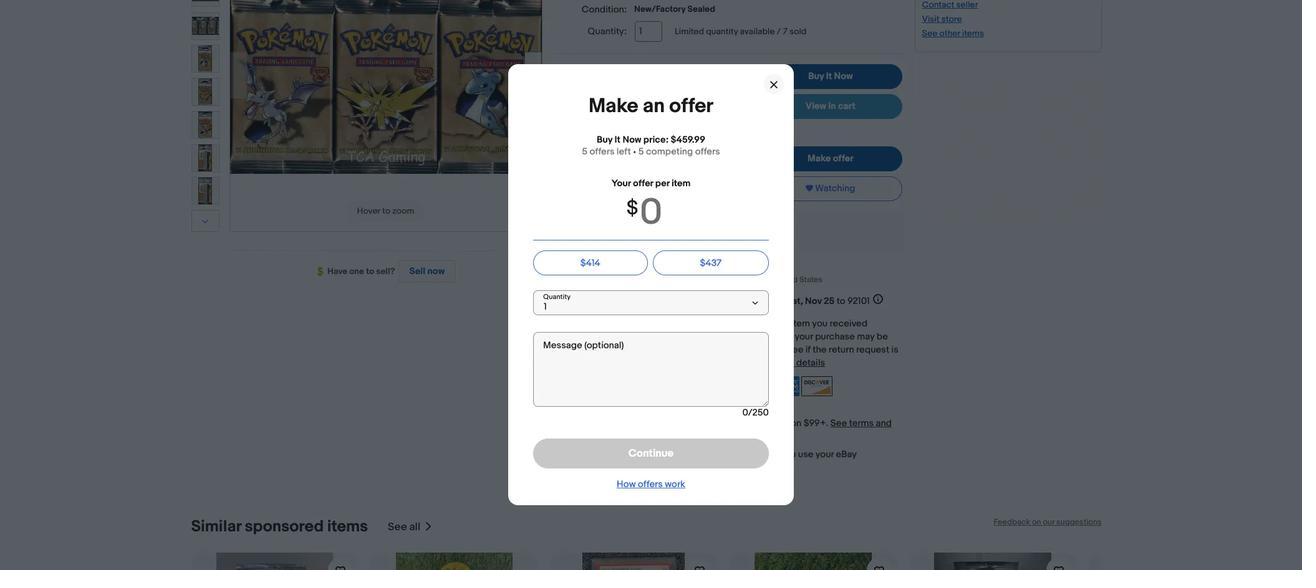 Task type: vqa. For each thing, say whether or not it's contained in the screenshot.
the left on
yes



Task type: describe. For each thing, give the bounding box(es) containing it.
now inside sell now link
[[428, 266, 445, 278]]

1 vertical spatial see details link
[[778, 358, 826, 370]]

view in cart
[[806, 100, 856, 112]]

want
[[623, 226, 642, 236]]

picture 8 of 9 image
[[192, 178, 219, 205]]

condition:
[[582, 4, 627, 16]]

$414 button
[[533, 251, 648, 276]]

money
[[705, 345, 734, 357]]

people
[[593, 226, 621, 236]]

see terms and apply now link
[[635, 418, 892, 442]]

how offers work link
[[617, 480, 686, 491]]

you inside seller does not accept returns. if the item you received doesn't match the listing description, your purchase may be eligible for
[[813, 318, 828, 330]]

accept
[[701, 318, 732, 330]]

1 5 from the left
[[582, 146, 588, 158]]

sealed
[[688, 4, 716, 14]]

•
[[633, 146, 637, 158]]

listing
[[714, 332, 740, 343]]

other
[[940, 28, 961, 39]]

left
[[617, 146, 631, 158]]

not
[[685, 318, 699, 330]]

loading details dialog
[[0, 0, 1303, 571]]

5x
[[715, 449, 725, 461]]

see inside visit store see other items
[[922, 28, 938, 39]]

offer for make offer
[[833, 153, 854, 165]]

250
[[753, 408, 769, 420]]

picture 6 of 9 image
[[192, 112, 219, 139]]

with details__icon image
[[568, 224, 579, 239]]

ebay money back guarantee
[[682, 345, 804, 357]]

up
[[691, 449, 702, 461]]

see for details
[[778, 358, 795, 370]]

visit store see other items
[[922, 14, 985, 39]]

apply
[[635, 430, 658, 442]]

buy it now price: $459.99 5 offers left • 5 competing offers
[[582, 134, 720, 158]]

visa image
[[702, 377, 733, 397]]

3
[[688, 358, 694, 370]]

is
[[892, 345, 899, 357]]

if for $99+
[[676, 90, 681, 102]]

1 horizontal spatial offer
[[670, 94, 714, 119]]

buy for buy it now
[[809, 71, 825, 82]]

sell now
[[410, 266, 445, 278]]

buy it now link
[[759, 64, 903, 89]]

have
[[328, 266, 348, 277]]

request
[[857, 345, 890, 357]]

carolina,
[[739, 275, 772, 285]]

united
[[774, 275, 798, 285]]

visit store link
[[922, 14, 962, 24]]

see other items link
[[922, 28, 985, 39]]

description,
[[742, 332, 793, 343]]

sell now link
[[395, 261, 456, 283]]

be
[[877, 332, 888, 343]]

2 nov from the left
[[806, 296, 822, 308]]

continue
[[629, 448, 674, 461]]

now for buy it now
[[835, 71, 853, 82]]

best offer:
[[573, 147, 620, 158]]

this.
[[644, 226, 661, 236]]

7
[[783, 26, 788, 37]]

feedback on our suggestions link
[[994, 518, 1102, 528]]

$459.99 inside buy it now price: $459.99 5 offers left • 5 competing offers
[[671, 134, 706, 146]]

3x sealed fossil long/hanger booster packs (artset) wotc original pokemon cards - picture 1 of 9 image
[[230, 0, 542, 174]]

our
[[1043, 518, 1055, 528]]

view in cart link
[[759, 94, 903, 119]]

interest for *no
[[653, 418, 686, 430]]

full for mo
[[713, 90, 726, 102]]

paid for months
[[695, 418, 714, 430]]

mo
[[626, 102, 640, 114]]

details inside free standard shipping see details located in: hildebran, north carolina, united states
[[758, 261, 786, 273]]

0 / 250
[[743, 408, 769, 420]]

items inside visit store see other items
[[963, 28, 985, 39]]

21
[[758, 296, 767, 308]]

0 vertical spatial $459.99
[[651, 64, 710, 84]]

paypal image
[[635, 377, 666, 397]]

new/factory sealed
[[635, 4, 716, 14]]

sell?
[[376, 266, 395, 277]]

if for $99+.
[[688, 418, 693, 430]]

paypal
[[699, 102, 726, 114]]

days
[[696, 358, 716, 370]]

make for make an offer
[[589, 94, 639, 119]]

*no interest if paid in full in 6 months on $99+.
[[635, 418, 831, 430]]

1 vertical spatial the
[[698, 332, 712, 343]]

1 nov from the left
[[739, 296, 756, 308]]

0 vertical spatial and
[[769, 296, 785, 308]]

shipping
[[697, 261, 734, 273]]

seller
[[635, 318, 659, 330]]

your
[[612, 178, 631, 190]]

picture 4 of 9 image
[[192, 46, 219, 72]]

buy it now
[[809, 71, 853, 82]]

master card image
[[735, 377, 766, 397]]

for
[[669, 345, 680, 357]]

may
[[857, 332, 875, 343]]

north
[[717, 275, 738, 285]]

0 vertical spatial the
[[776, 318, 789, 330]]

earn up to 5x points when you use your ebay mastercard®.
[[671, 449, 857, 473]]

an
[[643, 94, 665, 119]]

match
[[669, 332, 696, 343]]

see for all
[[388, 522, 407, 534]]

price:
[[595, 64, 620, 76]]

now for buy it now price: $459.99 5 offers left • 5 competing offers
[[623, 134, 642, 146]]

See all text field
[[388, 522, 421, 534]]

on for mo
[[642, 102, 653, 114]]

1 horizontal spatial /
[[777, 26, 781, 37]]

to for earn up to 5x points when you use your ebay mastercard®.
[[704, 449, 713, 461]]

$99+
[[655, 102, 677, 114]]

it for buy it now price: $459.99 5 offers left • 5 competing offers
[[615, 134, 621, 146]]

located
[[635, 275, 665, 285]]

Quantity: text field
[[635, 21, 663, 42]]

$437 button
[[653, 251, 769, 276]]

points
[[728, 449, 754, 461]]

price:
[[644, 134, 669, 146]]



Task type: locate. For each thing, give the bounding box(es) containing it.
from
[[718, 358, 738, 370]]

in right with
[[704, 90, 711, 102]]

6 right 0
[[750, 418, 755, 430]]

you up purchase on the bottom
[[813, 318, 828, 330]]

make offer
[[808, 153, 854, 165]]

0 horizontal spatial nov
[[739, 296, 756, 308]]

0 vertical spatial details
[[758, 261, 786, 273]]

ebay down terms
[[836, 449, 857, 461]]

1 horizontal spatial the
[[776, 318, 789, 330]]

0 horizontal spatial now
[[428, 266, 445, 278]]

your offer per item
[[612, 178, 691, 190]]

states
[[800, 275, 823, 285]]

0 horizontal spatial you
[[781, 449, 796, 461]]

item down sat,
[[792, 318, 810, 330]]

in right paypal
[[728, 90, 735, 102]]

offers right how
[[638, 480, 663, 491]]

your
[[795, 332, 813, 343], [816, 449, 834, 461]]

details
[[758, 261, 786, 273], [797, 358, 826, 370]]

1 vertical spatial on
[[791, 418, 802, 430]]

2 vertical spatial the
[[813, 345, 827, 357]]

months
[[757, 418, 789, 430]]

it up offer:
[[615, 134, 621, 146]]

feedback on our suggestions
[[994, 518, 1102, 528]]

per
[[656, 178, 670, 190]]

make
[[589, 94, 639, 119], [808, 153, 831, 165]]

0 vertical spatial offer
[[670, 94, 714, 119]]

0 vertical spatial to
[[366, 266, 374, 277]]

make for make offer
[[808, 153, 831, 165]]

5 left offer:
[[582, 146, 588, 158]]

0 horizontal spatial on
[[642, 102, 653, 114]]

if down us $459.99
[[676, 90, 681, 102]]

visit
[[922, 14, 940, 24]]

Your offer per item text field
[[509, 190, 924, 238]]

1 horizontal spatial buy
[[809, 71, 825, 82]]

store
[[942, 14, 962, 24]]

to inside 'earn up to 5x points when you use your ebay mastercard®.'
[[704, 449, 713, 461]]

details up discover image
[[797, 358, 826, 370]]

see details
[[778, 358, 826, 370]]

terms
[[850, 418, 874, 430]]

make up the "watching" button at top
[[808, 153, 831, 165]]

paid for mo
[[683, 90, 701, 102]]

1 horizontal spatial item
[[792, 318, 810, 330]]

limited
[[675, 26, 704, 37]]

returns.
[[734, 318, 766, 330]]

nov left 25
[[806, 296, 822, 308]]

items
[[963, 28, 985, 39], [327, 518, 368, 537]]

the down "accept" at the right
[[698, 332, 712, 343]]

1 vertical spatial 6
[[750, 418, 755, 430]]

0 vertical spatial interest
[[641, 90, 674, 102]]

1 horizontal spatial offers
[[638, 480, 663, 491]]

see details link down the guarantee
[[778, 358, 826, 370]]

full inside no interest if paid in full in 6 mo on $99+ with paypal credit*
[[713, 90, 726, 102]]

the down purchase on the bottom
[[813, 345, 827, 357]]

2 horizontal spatial offer
[[833, 153, 854, 165]]

ebay up 3
[[682, 345, 703, 357]]

6 for no interest if paid in full in 6 mo on $99+ with paypal credit*
[[737, 90, 743, 102]]

1 horizontal spatial now
[[835, 71, 853, 82]]

nov left 21
[[739, 296, 756, 308]]

on right mo
[[642, 102, 653, 114]]

details up united
[[758, 261, 786, 273]]

in left cart
[[829, 100, 836, 112]]

similar
[[191, 518, 241, 537]]

see up carolina,
[[739, 261, 755, 273]]

the inside if the return request is made within 3 days from delivery
[[813, 345, 827, 357]]

us $459.99
[[626, 64, 710, 84]]

if inside no interest if paid in full in 6 mo on $99+ with paypal credit*
[[676, 90, 681, 102]]

and right terms
[[876, 418, 892, 430]]

0 horizontal spatial your
[[795, 332, 813, 343]]

mastercard®.
[[671, 461, 728, 473]]

2 horizontal spatial to
[[837, 296, 846, 308]]

no interest if paid in full in 6 mo on $99+ with paypal credit*
[[626, 90, 743, 126]]

full for months
[[725, 418, 738, 430]]

0 vertical spatial items
[[963, 28, 985, 39]]

american express image
[[768, 377, 800, 397]]

1 vertical spatial /
[[748, 408, 753, 420]]

similar sponsored items
[[191, 518, 368, 537]]

1 vertical spatial now
[[623, 134, 642, 146]]

6 right paypal
[[737, 90, 743, 102]]

1 horizontal spatial 6
[[750, 418, 755, 430]]

0 horizontal spatial /
[[748, 408, 753, 420]]

all
[[410, 522, 421, 534]]

*no
[[635, 418, 651, 430]]

discover image
[[802, 377, 833, 397]]

$459.99 right price:
[[671, 134, 706, 146]]

doesn't
[[635, 332, 667, 343]]

1 horizontal spatial it
[[827, 71, 832, 82]]

ebay inside 'earn up to 5x points when you use your ebay mastercard®.'
[[836, 449, 857, 461]]

0 horizontal spatial the
[[698, 332, 712, 343]]

1 vertical spatial ebay
[[836, 449, 857, 461]]

see details link up carolina,
[[739, 261, 786, 273]]

seller does not accept returns. if the item you received doesn't match the listing description, your purchase may be eligible for
[[635, 318, 888, 357]]

you
[[813, 318, 828, 330], [781, 449, 796, 461]]

to right one
[[366, 266, 374, 277]]

eligible
[[635, 345, 667, 357]]

1 horizontal spatial on
[[791, 418, 802, 430]]

it for buy it now
[[827, 71, 832, 82]]

6 for *no interest if paid in full in 6 months on $99+.
[[750, 418, 755, 430]]

6 inside no interest if paid in full in 6 mo on $99+ with paypal credit*
[[737, 90, 743, 102]]

1 vertical spatial item
[[792, 318, 810, 330]]

advertisement region
[[915, 59, 1102, 215]]

purchase
[[816, 332, 855, 343]]

1 vertical spatial paid
[[695, 418, 714, 430]]

item inside loading details dialog
[[672, 178, 691, 190]]

paid up up
[[695, 418, 714, 430]]

1 vertical spatial items
[[327, 518, 368, 537]]

within
[[661, 358, 686, 370]]

0 horizontal spatial item
[[672, 178, 691, 190]]

if inside if the return request is made within 3 days from delivery
[[806, 345, 811, 357]]

1 horizontal spatial 5
[[639, 146, 644, 158]]

0 horizontal spatial make
[[589, 94, 639, 119]]

1 vertical spatial details
[[797, 358, 826, 370]]

0 horizontal spatial details
[[758, 261, 786, 273]]

picture 2 of 9 image
[[192, 0, 219, 6]]

tue,
[[720, 296, 737, 308]]

see
[[922, 28, 938, 39], [739, 261, 755, 273], [778, 358, 795, 370], [831, 418, 848, 430], [388, 522, 407, 534]]

buy for buy it now price: $459.99 5 offers left • 5 competing offers
[[597, 134, 613, 146]]

full right with
[[713, 90, 726, 102]]

offers left left
[[590, 146, 615, 158]]

offer for your offer per item
[[633, 178, 654, 190]]

offer:
[[595, 147, 620, 158]]

to for have one to sell?
[[366, 266, 374, 277]]

new/factory
[[635, 4, 686, 14]]

1 vertical spatial $459.99
[[671, 134, 706, 146]]

0 horizontal spatial buy
[[597, 134, 613, 146]]

see inside free standard shipping see details located in: hildebran, north carolina, united states
[[739, 261, 755, 273]]

1 horizontal spatial now
[[661, 430, 678, 442]]

paid inside no interest if paid in full in 6 mo on $99+ with paypal credit*
[[683, 90, 701, 102]]

interest down paypal credit 'image'
[[653, 418, 686, 430]]

1 horizontal spatial details
[[797, 358, 826, 370]]

you inside 'earn up to 5x points when you use your ebay mastercard®.'
[[781, 449, 796, 461]]

make inside loading details dialog
[[589, 94, 639, 119]]

now down the credit*
[[623, 134, 642, 146]]

cart
[[838, 100, 856, 112]]

0 vertical spatial if
[[676, 90, 681, 102]]

1 vertical spatial and
[[876, 418, 892, 430]]

see inside see terms and apply now
[[831, 418, 848, 430]]

quantity
[[706, 26, 738, 37]]

item inside seller does not accept returns. if the item you received doesn't match the listing description, your purchase may be eligible for
[[792, 318, 810, 330]]

received
[[830, 318, 868, 330]]

picture 3 of 9 image
[[192, 12, 219, 39]]

if up the see details
[[806, 345, 811, 357]]

/ inside loading details dialog
[[748, 408, 753, 420]]

your inside seller does not accept returns. if the item you received doesn't match the listing description, your purchase may be eligible for
[[795, 332, 813, 343]]

1 vertical spatial if
[[806, 345, 811, 357]]

make offer link
[[759, 147, 903, 172]]

buy inside buy it now price: $459.99 5 offers left • 5 competing offers
[[597, 134, 613, 146]]

2 horizontal spatial offers
[[695, 146, 720, 158]]

items left see all
[[327, 518, 368, 537]]

interest
[[641, 90, 674, 102], [653, 418, 686, 430]]

the right if
[[776, 318, 789, 330]]

see for terms
[[831, 418, 848, 430]]

suggestions
[[1057, 518, 1102, 528]]

0 vertical spatial paid
[[683, 90, 701, 102]]

now inside buy it now price: $459.99 5 offers left • 5 competing offers
[[623, 134, 642, 146]]

0 vertical spatial now
[[835, 71, 853, 82]]

now up earn
[[661, 430, 678, 442]]

1 horizontal spatial items
[[963, 28, 985, 39]]

it inside buy it now price: $459.99 5 offers left • 5 competing offers
[[615, 134, 621, 146]]

1 vertical spatial it
[[615, 134, 621, 146]]

in left 0
[[716, 418, 723, 430]]

0 vertical spatial on
[[642, 102, 653, 114]]

0 horizontal spatial ebay
[[682, 345, 703, 357]]

feedback
[[994, 518, 1031, 528]]

picture 7 of 9 image
[[192, 145, 219, 172]]

1 vertical spatial interest
[[653, 418, 686, 430]]

google pay image
[[668, 377, 700, 397]]

2 horizontal spatial the
[[813, 345, 827, 357]]

0 vertical spatial ebay
[[682, 345, 703, 357]]

it up view in cart
[[827, 71, 832, 82]]

0 vertical spatial item
[[672, 178, 691, 190]]

now inside buy it now link
[[835, 71, 853, 82]]

buy up view
[[809, 71, 825, 82]]

see terms and apply now
[[635, 418, 892, 442]]

1 vertical spatial to
[[837, 296, 846, 308]]

0
[[743, 408, 748, 420]]

learn more
[[730, 461, 778, 473]]

if down paypal credit 'image'
[[688, 418, 693, 430]]

full left 0
[[725, 418, 738, 430]]

see down the guarantee
[[778, 358, 795, 370]]

to left 5x
[[704, 449, 713, 461]]

your up the see details
[[795, 332, 813, 343]]

available
[[740, 26, 775, 37]]

0 horizontal spatial items
[[327, 518, 368, 537]]

no
[[626, 90, 639, 102]]

1 horizontal spatial you
[[813, 318, 828, 330]]

on for months
[[791, 418, 802, 430]]

0 horizontal spatial offer
[[633, 178, 654, 190]]

$459.99 up no interest if paid in full in 6 mo on $99+ with paypal credit* link
[[651, 64, 710, 84]]

sat,
[[787, 296, 803, 308]]

1 horizontal spatial to
[[704, 449, 713, 461]]

0 vertical spatial full
[[713, 90, 726, 102]]

$99+.
[[804, 418, 829, 430]]

in left 250
[[740, 418, 748, 430]]

learn
[[730, 461, 754, 473]]

2 vertical spatial on
[[1033, 518, 1042, 528]]

1 horizontal spatial and
[[876, 418, 892, 430]]

if
[[768, 318, 774, 330]]

and
[[769, 296, 785, 308], [876, 418, 892, 430]]

see all link
[[388, 518, 433, 537]]

interest for no
[[641, 90, 674, 102]]

now inside see terms and apply now
[[661, 430, 678, 442]]

if the return request is made within 3 days from delivery
[[635, 345, 899, 370]]

0 vertical spatial /
[[777, 26, 781, 37]]

make an offer
[[589, 94, 714, 119]]

92101
[[848, 296, 870, 308]]

work
[[665, 480, 686, 491]]

$414
[[581, 258, 601, 270]]

see left terms
[[831, 418, 848, 430]]

ebay mastercard image
[[635, 451, 666, 471]]

with
[[679, 102, 697, 114]]

1 vertical spatial offer
[[833, 153, 854, 165]]

1 horizontal spatial ebay
[[836, 449, 857, 461]]

0 vertical spatial 6
[[737, 90, 743, 102]]

paypal credit image
[[635, 405, 700, 415]]

buy up offer:
[[597, 134, 613, 146]]

5 right •
[[639, 146, 644, 158]]

0 horizontal spatial now
[[623, 134, 642, 146]]

on left $99+.
[[791, 418, 802, 430]]

to right 25
[[837, 296, 846, 308]]

make down price:
[[589, 94, 639, 119]]

you left use
[[781, 449, 796, 461]]

0 horizontal spatial 5
[[582, 146, 588, 158]]

in
[[704, 90, 711, 102], [728, 90, 735, 102], [829, 100, 836, 112], [716, 418, 723, 430], [740, 418, 748, 430]]

None text field
[[533, 333, 769, 408]]

0 vertical spatial see details link
[[739, 261, 786, 273]]

1 vertical spatial you
[[781, 449, 796, 461]]

items right other
[[963, 28, 985, 39]]

0 horizontal spatial if
[[676, 90, 681, 102]]

see down the visit
[[922, 28, 938, 39]]

your inside 'earn up to 5x points when you use your ebay mastercard®.'
[[816, 449, 834, 461]]

sell
[[410, 266, 426, 278]]

1 horizontal spatial if
[[688, 418, 693, 430]]

interest inside no interest if paid in full in 6 mo on $99+ with paypal credit*
[[641, 90, 674, 102]]

in:
[[667, 275, 676, 285]]

0 vertical spatial buy
[[809, 71, 825, 82]]

25
[[824, 296, 835, 308]]

1 vertical spatial full
[[725, 418, 738, 430]]

your right use
[[816, 449, 834, 461]]

on left our
[[1033, 518, 1042, 528]]

on inside no interest if paid in full in 6 mo on $99+ with paypal credit*
[[642, 102, 653, 114]]

and inside see terms and apply now
[[876, 418, 892, 430]]

0 horizontal spatial 6
[[737, 90, 743, 102]]

see left all
[[388, 522, 407, 534]]

credit*
[[626, 114, 657, 126]]

2 vertical spatial offer
[[633, 178, 654, 190]]

picture 5 of 9 image
[[192, 79, 219, 105]]

1 vertical spatial buy
[[597, 134, 613, 146]]

2 horizontal spatial if
[[806, 345, 811, 357]]

0 vertical spatial you
[[813, 318, 828, 330]]

1 vertical spatial make
[[808, 153, 831, 165]]

paid right $99+
[[683, 90, 701, 102]]

us
[[626, 64, 647, 84]]

0 horizontal spatial it
[[615, 134, 621, 146]]

interest right the no
[[641, 90, 674, 102]]

use
[[798, 449, 814, 461]]

1 vertical spatial now
[[661, 430, 678, 442]]

now up cart
[[835, 71, 853, 82]]

when
[[756, 449, 779, 461]]

1 horizontal spatial nov
[[806, 296, 822, 308]]

2 vertical spatial if
[[688, 418, 693, 430]]

0 horizontal spatial and
[[769, 296, 785, 308]]

2 horizontal spatial on
[[1033, 518, 1042, 528]]

0 vertical spatial it
[[827, 71, 832, 82]]

0 vertical spatial now
[[428, 266, 445, 278]]

item right per at the right of the page
[[672, 178, 691, 190]]

and right 21
[[769, 296, 785, 308]]

0 horizontal spatial offers
[[590, 146, 615, 158]]

watching button
[[759, 177, 903, 201]]

quantity:
[[588, 26, 627, 37]]

view
[[806, 100, 827, 112]]

dollar sign image
[[318, 267, 328, 277]]

0 vertical spatial your
[[795, 332, 813, 343]]

back
[[736, 345, 757, 357]]

2 5 from the left
[[639, 146, 644, 158]]

hildebran,
[[677, 275, 715, 285]]

now right sell
[[428, 266, 445, 278]]

full
[[713, 90, 726, 102], [725, 418, 738, 430]]

sponsored
[[245, 518, 324, 537]]

paid
[[683, 90, 701, 102], [695, 418, 714, 430]]

2 vertical spatial to
[[704, 449, 713, 461]]

1 horizontal spatial make
[[808, 153, 831, 165]]

1 vertical spatial your
[[816, 449, 834, 461]]

it
[[827, 71, 832, 82], [615, 134, 621, 146]]

offers right competing
[[695, 146, 720, 158]]

0 vertical spatial make
[[589, 94, 639, 119]]



